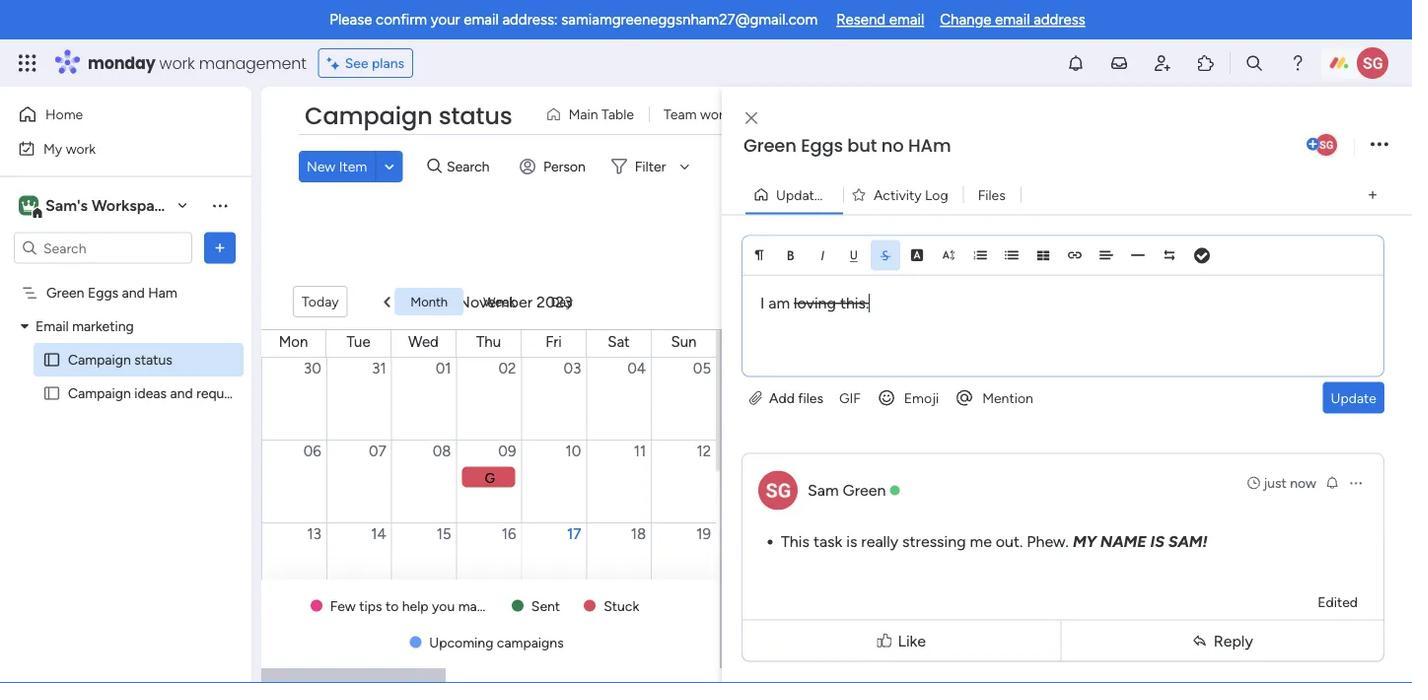 Task type: describe. For each thing, give the bounding box(es) containing it.
gif
[[839, 390, 861, 406]]

eggs for but
[[801, 133, 843, 158]]

activity log button
[[843, 179, 963, 211]]

like button
[[747, 612, 1057, 671]]

gif button
[[831, 382, 869, 414]]

person button
[[512, 151, 598, 182]]

workspace options image
[[210, 196, 230, 215]]

team workload button
[[649, 99, 771, 130]]

edited
[[1318, 594, 1358, 611]]

log
[[925, 186, 949, 203]]

change email address
[[940, 11, 1086, 29]]

workspace selection element
[[19, 194, 174, 219]]

sam green
[[808, 481, 886, 500]]

1 vertical spatial sam green image
[[1314, 132, 1339, 158]]

search everything image
[[1245, 53, 1264, 73]]

close image
[[746, 111, 758, 126]]

notifications image
[[1066, 53, 1086, 73]]

plans
[[372, 55, 405, 72]]

please confirm your email address: samiamgreeneggsnham27@gmail.com
[[330, 11, 818, 29]]

filter button
[[603, 151, 697, 182]]

caret down image
[[21, 320, 29, 333]]

marketing
[[72, 318, 134, 335]]

home button
[[12, 99, 212, 130]]

green for green eggs but no ham
[[744, 133, 797, 158]]

stuck
[[604, 598, 639, 614]]

email for resend email
[[889, 11, 924, 29]]

green for green eggs and ham
[[46, 285, 84, 301]]

ham
[[908, 133, 951, 158]]

updates
[[776, 186, 828, 203]]

workload
[[700, 106, 757, 123]]

email
[[36, 318, 69, 335]]

emoji
[[904, 390, 939, 406]]

now
[[1290, 475, 1317, 492]]

see plans
[[345, 55, 405, 72]]

Search in workspace field
[[41, 237, 165, 259]]

workspace
[[92, 196, 172, 215]]

underline image
[[847, 248, 861, 262]]

reply
[[1214, 632, 1253, 650]]

november
[[458, 292, 533, 311]]

resend
[[837, 11, 886, 29]]

1 horizontal spatial sam green image
[[1357, 47, 1389, 79]]

1 workspace image from the left
[[19, 195, 38, 216]]

monday
[[88, 52, 155, 74]]

new
[[307, 158, 336, 175]]

list box containing green eggs and ham
[[0, 272, 252, 677]]

ideas
[[134, 385, 167, 402]]

fri
[[546, 333, 562, 351]]

no
[[882, 133, 904, 158]]

public board image
[[42, 351, 61, 369]]

week
[[483, 294, 515, 309]]

address:
[[502, 11, 558, 29]]

but
[[848, 133, 877, 158]]

files
[[978, 186, 1006, 203]]

sent
[[531, 598, 560, 614]]

0 horizontal spatial options image
[[1348, 475, 1364, 491]]

this.
[[840, 294, 869, 313]]

really
[[861, 533, 899, 551]]

table image
[[1037, 248, 1050, 262]]

change
[[940, 11, 992, 29]]

main table
[[569, 106, 634, 123]]

rtl ltr image
[[1163, 248, 1177, 262]]

upcoming campaigns
[[429, 634, 564, 651]]

2 list arrow image from the left
[[416, 296, 422, 308]]

﻿i
[[760, 294, 765, 313]]

status inside list box
[[134, 352, 172, 368]]

2023
[[537, 292, 573, 311]]

campaign status inside list box
[[68, 352, 172, 368]]

strikethrough image
[[879, 248, 893, 262]]

Green Eggs but no HAm field
[[739, 133, 1303, 159]]

checklist image
[[1194, 249, 1210, 263]]

dapulse attachment image
[[750, 390, 762, 406]]

see plans button
[[318, 48, 413, 78]]

upcoming
[[429, 634, 494, 651]]

link image
[[1068, 248, 1082, 262]]

size image
[[942, 248, 956, 262]]

1
[[841, 186, 846, 203]]

﻿loving
[[794, 294, 836, 313]]

1 email from the left
[[464, 11, 499, 29]]

add
[[769, 390, 795, 406]]

sam
[[808, 481, 839, 500]]

this task is really stressing me out. phew. my name is sam!
[[781, 533, 1208, 551]]

my
[[1073, 533, 1097, 551]]

﻿i am ﻿loving this.
[[760, 294, 869, 313]]

mention button
[[947, 382, 1041, 414]]

day
[[551, 294, 573, 309]]

help image
[[1288, 53, 1308, 73]]

home
[[45, 106, 83, 123]]

task
[[814, 533, 843, 551]]

just now
[[1264, 475, 1317, 492]]

email for change email address
[[995, 11, 1030, 29]]

thu
[[476, 333, 501, 351]]

sam's workspace button
[[14, 189, 196, 222]]

line image
[[1131, 248, 1145, 262]]

today button
[[293, 286, 348, 318]]

is
[[1151, 533, 1165, 551]]

this
[[781, 533, 810, 551]]

updates / 1
[[776, 186, 846, 203]]

2 workspace image from the left
[[22, 195, 36, 216]]

updates / 1 button
[[746, 179, 846, 211]]

sam's workspace
[[45, 196, 172, 215]]

emoji button
[[869, 382, 947, 414]]

1 list arrow image from the left
[[384, 296, 390, 308]]

person
[[543, 158, 586, 175]]



Task type: vqa. For each thing, say whether or not it's contained in the screenshot.
Day link
yes



Task type: locate. For each thing, give the bounding box(es) containing it.
day link
[[535, 288, 589, 316]]

campaign right public board icon
[[68, 385, 131, 402]]

0 vertical spatial status
[[439, 100, 512, 133]]

dapulse addbtn image
[[1307, 138, 1320, 151]]

apps image
[[1196, 53, 1216, 73]]

options image up add view icon
[[1371, 132, 1389, 158]]

work for my
[[66, 140, 96, 157]]

month link
[[395, 288, 464, 316]]

1. numbers image
[[974, 248, 987, 262]]

work inside my work button
[[66, 140, 96, 157]]

green
[[744, 133, 797, 158], [46, 285, 84, 301], [843, 481, 886, 500]]

1 horizontal spatial eggs
[[801, 133, 843, 158]]

management
[[199, 52, 306, 74]]

resend email link
[[837, 11, 924, 29]]

1 vertical spatial campaign
[[68, 352, 131, 368]]

1 vertical spatial green
[[46, 285, 84, 301]]

select product image
[[18, 53, 37, 73]]

2 email from the left
[[889, 11, 924, 29]]

campaigns
[[497, 634, 564, 651]]

0 horizontal spatial sam green image
[[1314, 132, 1339, 158]]

activity log
[[874, 186, 949, 203]]

0 vertical spatial green
[[744, 133, 797, 158]]

team workload
[[664, 106, 757, 123]]

reminder image
[[1325, 475, 1340, 491]]

angle down image
[[385, 159, 394, 174]]

green eggs and ham
[[46, 285, 177, 301]]

bold image
[[784, 248, 798, 262]]

me
[[970, 533, 992, 551]]

campaign inside campaign status field
[[305, 100, 433, 133]]

green right sam
[[843, 481, 886, 500]]

public board image
[[42, 384, 61, 403]]

1 vertical spatial and
[[170, 385, 193, 402]]

item
[[339, 158, 367, 175]]

like
[[898, 632, 926, 650]]

&bull; bullets image
[[1005, 248, 1019, 262]]

my work
[[43, 140, 96, 157]]

0 vertical spatial and
[[122, 285, 145, 301]]

november 2023
[[458, 292, 573, 311]]

files button
[[963, 179, 1021, 211]]

eggs for and
[[88, 285, 119, 301]]

0 vertical spatial campaign
[[305, 100, 433, 133]]

main table button
[[538, 99, 649, 130]]

am
[[769, 294, 790, 313]]

list arrow image left month link
[[384, 296, 390, 308]]

main
[[569, 106, 598, 123]]

wed
[[408, 333, 439, 351]]

list box
[[0, 272, 252, 677]]

email right change
[[995, 11, 1030, 29]]

0 vertical spatial campaign status
[[305, 100, 512, 133]]

and for ideas
[[170, 385, 193, 402]]

green down close icon
[[744, 133, 797, 158]]

change email address link
[[940, 11, 1086, 29]]

sun
[[671, 333, 697, 351]]

1 horizontal spatial campaign status
[[305, 100, 512, 133]]

list arrow image up wed
[[416, 296, 422, 308]]

1 horizontal spatial and
[[170, 385, 193, 402]]

and
[[122, 285, 145, 301], [170, 385, 193, 402]]

0 vertical spatial eggs
[[801, 133, 843, 158]]

team
[[664, 106, 697, 123]]

0 horizontal spatial eggs
[[88, 285, 119, 301]]

just now link
[[1246, 473, 1317, 493]]

sam green image
[[1357, 47, 1389, 79], [1314, 132, 1339, 158]]

monday work management
[[88, 52, 306, 74]]

0 vertical spatial sam green image
[[1357, 47, 1389, 79]]

0 horizontal spatial work
[[66, 140, 96, 157]]

green up email
[[46, 285, 84, 301]]

your
[[431, 11, 460, 29]]

sam's
[[45, 196, 88, 215]]

my work button
[[12, 133, 212, 164]]

just
[[1264, 475, 1287, 492]]

arrow down image
[[673, 155, 697, 179]]

Campaign status field
[[300, 100, 517, 133]]

workspace image
[[19, 195, 38, 216], [22, 195, 36, 216]]

campaign
[[305, 100, 433, 133], [68, 352, 131, 368], [68, 385, 131, 402]]

campaign status inside field
[[305, 100, 512, 133]]

status up the ideas
[[134, 352, 172, 368]]

0 horizontal spatial and
[[122, 285, 145, 301]]

sam green link
[[808, 481, 886, 500]]

eggs left but
[[801, 133, 843, 158]]

table
[[602, 106, 634, 123]]

2 vertical spatial campaign
[[68, 385, 131, 402]]

0 horizontal spatial campaign status
[[68, 352, 172, 368]]

work right monday
[[159, 52, 195, 74]]

invite members image
[[1153, 53, 1173, 73]]

today
[[302, 293, 339, 310]]

0 vertical spatial work
[[159, 52, 195, 74]]

work right "my" at the top left
[[66, 140, 96, 157]]

email marketing
[[36, 318, 134, 335]]

status
[[439, 100, 512, 133], [134, 352, 172, 368]]

ham
[[148, 285, 177, 301]]

mon
[[279, 333, 308, 351]]

1 horizontal spatial work
[[159, 52, 195, 74]]

green inside field
[[744, 133, 797, 158]]

email right resend at top
[[889, 11, 924, 29]]

new item
[[307, 158, 367, 175]]

2 horizontal spatial green
[[843, 481, 886, 500]]

name
[[1101, 533, 1147, 551]]

1 vertical spatial work
[[66, 140, 96, 157]]

text color image
[[910, 248, 924, 262]]

eggs inside field
[[801, 133, 843, 158]]

mention
[[983, 390, 1034, 406]]

options image right reminder 'image'
[[1348, 475, 1364, 491]]

italic image
[[816, 248, 830, 262]]

eggs inside list box
[[88, 285, 119, 301]]

activity
[[874, 186, 922, 203]]

v2 search image
[[427, 156, 442, 178]]

1 horizontal spatial email
[[889, 11, 924, 29]]

green inside list box
[[46, 285, 84, 301]]

email
[[464, 11, 499, 29], [889, 11, 924, 29], [995, 11, 1030, 29]]

campaign status down marketing
[[68, 352, 172, 368]]

and for eggs
[[122, 285, 145, 301]]

1 vertical spatial campaign status
[[68, 352, 172, 368]]

inbox image
[[1110, 53, 1129, 73]]

eggs
[[801, 133, 843, 158], [88, 285, 119, 301]]

campaign status
[[305, 100, 512, 133], [68, 352, 172, 368]]

1 vertical spatial options image
[[1348, 475, 1364, 491]]

is
[[846, 533, 857, 551]]

campaign status up angle down icon
[[305, 100, 512, 133]]

3 email from the left
[[995, 11, 1030, 29]]

my
[[43, 140, 62, 157]]

and left ham at top
[[122, 285, 145, 301]]

2 vertical spatial green
[[843, 481, 886, 500]]

requests
[[196, 385, 250, 402]]

campaign down marketing
[[68, 352, 131, 368]]

week link
[[468, 288, 531, 316]]

campaign for public board icon
[[68, 385, 131, 402]]

see
[[345, 55, 369, 72]]

reply button
[[1066, 625, 1380, 657]]

options image
[[210, 238, 230, 258]]

status inside field
[[439, 100, 512, 133]]

0 horizontal spatial status
[[134, 352, 172, 368]]

0 horizontal spatial list arrow image
[[384, 296, 390, 308]]

add view image
[[1369, 188, 1377, 202]]

green eggs but no ham
[[744, 133, 951, 158]]

new item button
[[299, 151, 375, 182]]

and right the ideas
[[170, 385, 193, 402]]

please
[[330, 11, 372, 29]]

sam!
[[1168, 533, 1208, 551]]

options image
[[1371, 132, 1389, 158], [1348, 475, 1364, 491]]

1 horizontal spatial options image
[[1371, 132, 1389, 158]]

status up the 'search' field
[[439, 100, 512, 133]]

2 horizontal spatial email
[[995, 11, 1030, 29]]

Search field
[[442, 153, 501, 180]]

1 horizontal spatial status
[[439, 100, 512, 133]]

1 vertical spatial status
[[134, 352, 172, 368]]

align image
[[1100, 248, 1114, 262]]

files
[[798, 390, 824, 406]]

sat
[[608, 333, 630, 351]]

0 vertical spatial options image
[[1371, 132, 1389, 158]]

0 horizontal spatial green
[[46, 285, 84, 301]]

work for monday
[[159, 52, 195, 74]]

1 horizontal spatial list arrow image
[[416, 296, 422, 308]]

update button
[[1323, 382, 1385, 414]]

stressing
[[903, 533, 966, 551]]

eggs up marketing
[[88, 285, 119, 301]]

list arrow image
[[384, 296, 390, 308], [416, 296, 422, 308]]

campaign up item
[[305, 100, 433, 133]]

1 vertical spatial eggs
[[88, 285, 119, 301]]

campaign for public board image
[[68, 352, 131, 368]]

1 horizontal spatial green
[[744, 133, 797, 158]]

email right your
[[464, 11, 499, 29]]

tue
[[347, 333, 370, 351]]

/
[[832, 186, 837, 203]]

0 horizontal spatial email
[[464, 11, 499, 29]]

format image
[[753, 248, 766, 262]]



